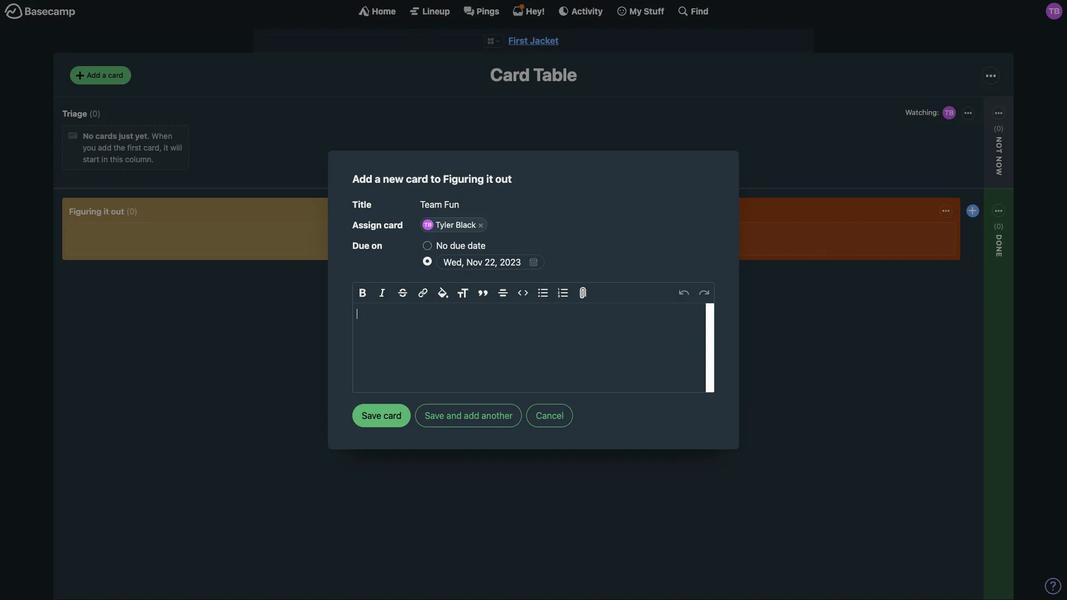 Task type: vqa. For each thing, say whether or not it's contained in the screenshot.
the archived & trashed
no



Task type: locate. For each thing, give the bounding box(es) containing it.
color it green image
[[434, 279, 443, 288]]

1 o from the top
[[995, 143, 1004, 149]]

1 vertical spatial tyler black image
[[942, 105, 957, 121]]

n down d on the right of page
[[995, 247, 1004, 253]]

tyler
[[436, 220, 454, 230]]

stuff
[[644, 6, 665, 16]]

add inside add a card link
[[87, 71, 100, 79]]

1 horizontal spatial figuring
[[443, 173, 484, 185]]

no up you
[[83, 131, 94, 141]]

no for no cards just yet
[[83, 131, 94, 141]]

due
[[353, 241, 370, 251]]

lineup link
[[409, 6, 450, 17]]

2 vertical spatial it
[[104, 206, 109, 216]]

add
[[87, 71, 100, 79], [353, 173, 373, 185], [424, 299, 438, 309]]

1 horizontal spatial out
[[496, 173, 512, 185]]

add inside button
[[464, 411, 480, 421]]

figuring right to
[[443, 173, 484, 185]]

0 vertical spatial add
[[87, 71, 100, 79]]

2 horizontal spatial add
[[424, 299, 438, 309]]

1 horizontal spatial add
[[464, 411, 480, 421]]

1 horizontal spatial a
[[375, 173, 381, 185]]

title
[[353, 200, 372, 210]]

0 vertical spatial n
[[995, 156, 1004, 162]]

cancel
[[536, 411, 564, 421]]

watching:
[[906, 108, 940, 117], [424, 231, 460, 240], [928, 244, 964, 253]]

tyler black image
[[1047, 3, 1063, 19], [942, 105, 957, 121], [483, 227, 499, 243]]

. when you add the first card, it will start in this column.
[[83, 131, 182, 164]]

home
[[372, 6, 396, 16]]

add for add a new card to figuring it out
[[353, 173, 373, 185]]

no left the due
[[436, 241, 448, 251]]

figuring it out (0)
[[69, 206, 138, 216]]

my
[[630, 6, 642, 16]]

the
[[114, 143, 125, 153]]

it inside . when you add the first card, it will start in this column.
[[164, 143, 168, 153]]

find button
[[678, 6, 709, 17]]

None submit
[[925, 159, 1003, 173], [421, 244, 499, 258], [925, 257, 1003, 271], [353, 404, 411, 428], [925, 159, 1003, 173], [421, 244, 499, 258], [925, 257, 1003, 271], [353, 404, 411, 428]]

add it to the schedule? option group
[[423, 238, 715, 271]]

o down t
[[995, 162, 1004, 168]]

out
[[496, 173, 512, 185], [111, 206, 124, 216]]

0 vertical spatial figuring
[[443, 173, 484, 185]]

1 vertical spatial n
[[995, 247, 1004, 253]]

.
[[147, 131, 150, 141]]

(0)
[[89, 108, 101, 118], [994, 124, 1004, 133], [126, 206, 138, 216], [994, 222, 1004, 231]]

d o n e
[[995, 235, 1004, 258]]

add
[[98, 143, 112, 153], [464, 411, 480, 421]]

n
[[995, 137, 1004, 143]]

o up e
[[995, 240, 1004, 247]]

it left will
[[164, 143, 168, 153]]

card
[[108, 71, 123, 79], [406, 173, 428, 185], [384, 220, 403, 230], [440, 299, 456, 309]]

you
[[83, 143, 96, 153]]

0 vertical spatial a
[[102, 71, 106, 79]]

0 vertical spatial add
[[98, 143, 112, 153]]

(0) right triage
[[89, 108, 101, 118]]

Describe your card here… text field
[[353, 304, 715, 392]]

card
[[490, 64, 530, 85]]

add down color it blue 'icon'
[[424, 299, 438, 309]]

1 horizontal spatial no
[[436, 241, 448, 251]]

1 vertical spatial no
[[436, 241, 448, 251]]

switch accounts image
[[4, 3, 76, 20]]

×
[[478, 220, 484, 230]]

pings button
[[464, 6, 500, 17]]

3 o from the top
[[995, 240, 1004, 247]]

yet
[[135, 131, 147, 141]]

it up × link
[[487, 173, 493, 185]]

add up title
[[353, 173, 373, 185]]

color it yellow image
[[434, 267, 443, 276]]

o
[[995, 143, 1004, 149], [995, 162, 1004, 168], [995, 240, 1004, 247]]

1 vertical spatial add
[[353, 173, 373, 185]]

start
[[83, 155, 99, 164]]

0 vertical spatial no
[[83, 131, 94, 141]]

a for new
[[375, 173, 381, 185]]

activity
[[572, 6, 603, 16]]

a for card
[[102, 71, 106, 79]]

no due date
[[436, 241, 486, 251]]

2 vertical spatial add
[[424, 299, 438, 309]]

save and add another
[[425, 411, 513, 421]]

add card
[[424, 299, 456, 309]]

jacket
[[530, 36, 559, 46]]

1 vertical spatial add
[[464, 411, 480, 421]]

1 horizontal spatial add
[[353, 173, 373, 185]]

Choose date… field
[[436, 255, 545, 270]]

1 vertical spatial watching:
[[424, 231, 460, 240]]

no
[[83, 131, 94, 141], [436, 241, 448, 251]]

2 vertical spatial tyler black image
[[483, 227, 499, 243]]

in
[[102, 155, 108, 164]]

0 horizontal spatial no
[[83, 131, 94, 141]]

it
[[164, 143, 168, 153], [487, 173, 493, 185], [104, 206, 109, 216]]

figuring down start
[[69, 206, 102, 216]]

add for add card
[[424, 299, 438, 309]]

add inside add card link
[[424, 299, 438, 309]]

option group
[[421, 264, 499, 291]]

save
[[425, 411, 445, 421]]

1 vertical spatial a
[[375, 173, 381, 185]]

0 horizontal spatial a
[[102, 71, 106, 79]]

1 horizontal spatial it
[[164, 143, 168, 153]]

it down "in"
[[104, 206, 109, 216]]

0 vertical spatial tyler black image
[[1047, 3, 1063, 19]]

1 vertical spatial o
[[995, 162, 1004, 168]]

0 horizontal spatial add
[[87, 71, 100, 79]]

o up w
[[995, 143, 1004, 149]]

2 vertical spatial o
[[995, 240, 1004, 247]]

0 vertical spatial o
[[995, 143, 1004, 149]]

0 horizontal spatial tyler black image
[[483, 227, 499, 243]]

0 horizontal spatial it
[[104, 206, 109, 216]]

a
[[102, 71, 106, 79], [375, 173, 381, 185]]

color it orange image
[[445, 267, 454, 276]]

1 vertical spatial it
[[487, 173, 493, 185]]

color it red image
[[457, 267, 465, 276]]

first
[[127, 143, 141, 153]]

no inside add it to the schedule? option group
[[436, 241, 448, 251]]

home link
[[359, 6, 396, 17]]

n
[[995, 156, 1004, 162], [995, 247, 1004, 253]]

a inside add a card link
[[102, 71, 106, 79]]

add right and
[[464, 411, 480, 421]]

0 horizontal spatial out
[[111, 206, 124, 216]]

add up "in"
[[98, 143, 112, 153]]

another
[[482, 411, 513, 421]]

hey!
[[526, 6, 545, 16]]

n down t
[[995, 156, 1004, 162]]

figuring
[[443, 173, 484, 185], [69, 206, 102, 216]]

main element
[[0, 0, 1068, 22]]

find
[[691, 6, 709, 16]]

cards
[[95, 131, 117, 141]]

e
[[995, 253, 1004, 258]]

color it blue image
[[423, 279, 432, 288]]

1 vertical spatial figuring
[[69, 206, 102, 216]]

2 o from the top
[[995, 162, 1004, 168]]

save and add another button
[[416, 404, 522, 428]]

d
[[995, 235, 1004, 240]]

add up 'triage (0)'
[[87, 71, 100, 79]]

0 horizontal spatial add
[[98, 143, 112, 153]]

0 vertical spatial it
[[164, 143, 168, 153]]

card,
[[144, 143, 162, 153]]

2 horizontal spatial tyler black image
[[1047, 3, 1063, 19]]



Task type: describe. For each thing, give the bounding box(es) containing it.
black
[[456, 220, 476, 230]]

add inside . when you add the first card, it will start in this column.
[[98, 143, 112, 153]]

just
[[119, 131, 133, 141]]

2 vertical spatial watching:
[[928, 244, 964, 253]]

add a card
[[87, 71, 123, 79]]

this
[[110, 155, 123, 164]]

lineup
[[423, 6, 450, 16]]

my stuff
[[630, 6, 665, 16]]

color it white image
[[423, 267, 432, 276]]

0 vertical spatial watching:
[[906, 108, 940, 117]]

assign
[[353, 220, 382, 230]]

assign card
[[353, 220, 403, 230]]

activity link
[[558, 6, 603, 17]]

o for d o n e
[[995, 240, 1004, 247]]

1 vertical spatial out
[[111, 206, 124, 216]]

0 horizontal spatial figuring
[[69, 206, 102, 216]]

0 vertical spatial out
[[496, 173, 512, 185]]

1 n from the top
[[995, 156, 1004, 162]]

add a new card to figuring it out
[[353, 173, 512, 185]]

hey! button
[[513, 6, 545, 17]]

on
[[372, 241, 382, 251]]

due on
[[353, 241, 382, 251]]

when
[[152, 131, 172, 141]]

color it purple image
[[479, 267, 488, 276]]

table
[[534, 64, 577, 85]]

add card link
[[421, 297, 499, 311]]

first jacket link
[[509, 36, 559, 46]]

pings
[[477, 6, 500, 16]]

due
[[450, 241, 466, 251]]

new
[[383, 173, 404, 185]]

1 horizontal spatial tyler black image
[[942, 105, 957, 121]]

2 horizontal spatial it
[[487, 173, 493, 185]]

w
[[995, 168, 1004, 176]]

× link
[[475, 220, 487, 230]]

color it pink image
[[468, 267, 477, 276]]

Type a card title… text field
[[420, 196, 715, 214]]

triage (0)
[[62, 108, 101, 118]]

card table
[[490, 64, 577, 85]]

column.
[[125, 155, 154, 164]]

will
[[171, 143, 182, 153]]

(0) up n
[[994, 124, 1004, 133]]

first jacket
[[509, 36, 559, 46]]

first
[[509, 36, 528, 46]]

to
[[431, 173, 441, 185]]

my stuff button
[[616, 6, 665, 17]]

o for n o t n o w
[[995, 143, 1004, 149]]

tyler black ×
[[436, 220, 484, 230]]

2 n from the top
[[995, 247, 1004, 253]]

(0) right figuring it out link
[[126, 206, 138, 216]]

(0) up d on the right of page
[[994, 222, 1004, 231]]

triage
[[62, 108, 87, 118]]

no for no due date
[[436, 241, 448, 251]]

n o t n o w
[[995, 137, 1004, 176]]

triage link
[[62, 108, 87, 118]]

figuring it out link
[[69, 206, 124, 216]]

cancel link
[[527, 404, 573, 428]]

color it brown image
[[445, 279, 454, 288]]

no cards just yet
[[83, 131, 147, 141]]

date
[[468, 241, 486, 251]]

add a card link
[[70, 66, 131, 84]]

add for add a card
[[87, 71, 100, 79]]

and
[[447, 411, 462, 421]]

t
[[995, 149, 1004, 154]]



